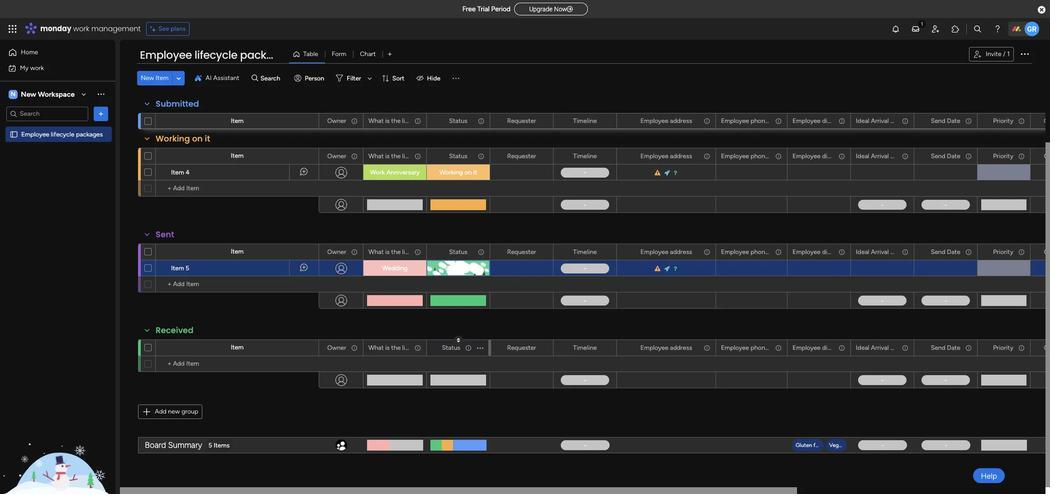Task type: locate. For each thing, give the bounding box(es) containing it.
0 horizontal spatial work
[[30, 64, 44, 72]]

sort
[[392, 74, 405, 82]]

workspace
[[38, 90, 75, 98]]

1 horizontal spatial lifecycle
[[195, 48, 238, 62]]

hide
[[427, 74, 441, 82]]

lifecycle
[[195, 48, 238, 62], [51, 131, 74, 138]]

0 horizontal spatial received
[[156, 325, 194, 336]]

date
[[891, 117, 904, 125], [947, 117, 961, 125], [891, 152, 904, 160], [947, 152, 961, 160], [891, 248, 904, 256], [947, 248, 961, 256], [891, 344, 904, 352], [947, 344, 961, 352]]

management
[[91, 24, 141, 34]]

Ideal Arrival Date field
[[854, 116, 904, 126], [854, 151, 904, 161], [854, 247, 904, 257], [854, 343, 904, 353]]

1 vertical spatial + add item text field
[[160, 359, 315, 370]]

4 arrival from the top
[[871, 344, 889, 352]]

1 phone from the top
[[751, 117, 769, 125]]

menu image
[[451, 74, 461, 83]]

1 vertical spatial working on it
[[440, 169, 477, 177]]

1 vertical spatial lifecycle
[[51, 131, 74, 138]]

4 requester from the top
[[507, 344, 536, 352]]

work right the monday
[[73, 24, 89, 34]]

is for 1st what is the life event? field from the bottom of the page
[[385, 344, 390, 352]]

0 vertical spatial packages
[[240, 48, 293, 62]]

Owner field
[[325, 116, 349, 126], [325, 151, 349, 161], [325, 247, 349, 257], [325, 343, 349, 353]]

3 send date from the top
[[931, 248, 961, 256]]

employee lifecycle packages down search in workspace field
[[21, 131, 103, 138]]

question image for rocket image
[[674, 170, 678, 176]]

2 ideal from the top
[[856, 152, 870, 160]]

arrow down image
[[364, 73, 375, 84]]

arrival for 3rd ideal arrival date field from the top
[[871, 248, 889, 256]]

person button
[[290, 71, 330, 86]]

1 what is the life event? from the top
[[369, 117, 432, 125]]

trial
[[477, 5, 490, 13]]

lifecycle up ai assistant button
[[195, 48, 238, 62]]

what
[[369, 117, 384, 125], [369, 152, 384, 160], [369, 248, 384, 256], [369, 344, 384, 352]]

1 vertical spatial received
[[156, 325, 194, 336]]

1 image
[[918, 19, 926, 29]]

packages up search field
[[240, 48, 293, 62]]

1
[[1007, 50, 1010, 58]]

employee dietary restriction
[[793, 117, 873, 125], [793, 152, 873, 160], [793, 248, 873, 256], [793, 344, 873, 352]]

3 ideal arrival date from the top
[[856, 248, 904, 256]]

3 ideal arrival date field from the top
[[854, 247, 904, 257]]

employee
[[140, 48, 192, 62], [641, 117, 669, 125], [721, 117, 749, 125], [793, 117, 821, 125], [21, 131, 49, 138], [641, 152, 669, 160], [721, 152, 749, 160], [793, 152, 821, 160], [641, 248, 669, 256], [721, 248, 749, 256], [793, 248, 821, 256], [641, 344, 669, 352], [721, 344, 749, 352], [793, 344, 821, 352]]

1 horizontal spatial new
[[141, 74, 154, 82]]

board summary
[[145, 441, 202, 451]]

4 restriction from the top
[[844, 344, 873, 352]]

Search field
[[258, 72, 285, 85]]

2 question image from the top
[[674, 266, 678, 272]]

/
[[1003, 50, 1006, 58]]

employee lifecycle packages inside field
[[140, 48, 293, 62]]

1 ideal from the top
[[856, 117, 870, 125]]

3 arrival from the top
[[871, 248, 889, 256]]

timeline
[[573, 117, 597, 125], [573, 152, 597, 160], [573, 248, 597, 256], [573, 344, 597, 352]]

add new group
[[155, 408, 198, 416]]

employee lifecycle packages up ai assistant button
[[140, 48, 293, 62]]

item
[[156, 74, 169, 82], [231, 117, 244, 125], [231, 152, 244, 160], [171, 169, 184, 177], [231, 248, 244, 256], [171, 265, 184, 273], [231, 344, 244, 352]]

1 employee phone number field from the top
[[719, 116, 792, 126]]

on
[[192, 133, 203, 144], [465, 169, 472, 177]]

3 restriction from the top
[[844, 248, 873, 256]]

new item
[[141, 74, 169, 82]]

item 5
[[171, 265, 189, 273]]

ideal for 4th ideal arrival date field from the bottom of the page
[[856, 117, 870, 125]]

0 horizontal spatial on
[[192, 133, 203, 144]]

new inside button
[[141, 74, 154, 82]]

1 employee address from the top
[[641, 117, 692, 125]]

dapulse close image
[[1038, 5, 1046, 14]]

invite members image
[[931, 24, 940, 34]]

employee address for first employee address field from the top of the page
[[641, 117, 692, 125]]

packages
[[240, 48, 293, 62], [76, 131, 103, 138]]

anniversary
[[386, 169, 420, 177]]

0 vertical spatial question image
[[674, 170, 678, 176]]

options image
[[96, 109, 105, 118], [350, 113, 357, 129], [414, 113, 420, 129], [541, 113, 547, 129], [703, 113, 709, 129], [1018, 113, 1024, 129], [838, 114, 844, 129], [703, 149, 709, 164], [901, 149, 908, 164], [965, 149, 971, 164], [1018, 149, 1024, 164], [414, 245, 420, 260], [541, 245, 547, 260], [1018, 245, 1024, 260], [838, 245, 844, 260], [477, 341, 484, 356], [541, 341, 547, 356], [775, 341, 781, 356]]

1 restriction from the top
[[844, 117, 873, 125]]

4 what is the life event? field from the top
[[366, 343, 432, 353]]

2 event? from the top
[[412, 152, 432, 160]]

1 ideal arrival date field from the top
[[854, 116, 904, 126]]

ai
[[206, 74, 212, 82]]

0 vertical spatial new
[[141, 74, 154, 82]]

rocket image
[[665, 170, 671, 176]]

see
[[158, 25, 169, 33]]

1 dietary from the top
[[822, 117, 842, 125]]

is
[[385, 117, 390, 125], [385, 152, 390, 160], [385, 248, 390, 256], [385, 344, 390, 352]]

new right "n" at the left top of the page
[[21, 90, 36, 98]]

working on it
[[156, 133, 210, 144], [440, 169, 477, 177]]

1 address from the top
[[670, 117, 692, 125]]

summary
[[168, 441, 202, 451]]

column information image for 1st the owner field from the bottom of the page
[[351, 345, 358, 352]]

2 go field from the top
[[1042, 151, 1050, 161]]

3 go from the top
[[1044, 248, 1050, 256]]

0 horizontal spatial it
[[205, 133, 210, 144]]

lottie animation element
[[0, 403, 115, 495]]

employee lifecycle packages list box
[[0, 125, 115, 264]]

2 employee dietary restriction from the top
[[793, 152, 873, 160]]

+ Add Item text field
[[160, 279, 315, 290], [160, 359, 315, 370]]

apps image
[[951, 24, 960, 34]]

question image
[[674, 170, 678, 176], [674, 266, 678, 272]]

column information image for 1st priority field from the top of the page
[[1018, 117, 1025, 125]]

column information image
[[478, 117, 485, 125], [838, 117, 846, 125], [902, 117, 909, 125], [351, 153, 358, 160], [414, 153, 422, 160], [704, 153, 711, 160], [838, 153, 846, 160], [902, 153, 909, 160], [1018, 153, 1025, 160], [414, 249, 422, 256], [478, 249, 485, 256], [704, 249, 711, 256], [775, 249, 782, 256], [965, 249, 972, 256], [414, 345, 422, 352], [465, 345, 472, 352], [704, 345, 711, 352], [775, 345, 782, 352], [902, 345, 909, 352]]

work anniversary
[[370, 169, 420, 177]]

4 employee dietary restriction field from the top
[[790, 343, 873, 353]]

2 warning image from the top
[[655, 266, 662, 272]]

column information image for fourth what is the life event? field from the bottom of the page
[[414, 117, 422, 125]]

Send Date field
[[929, 116, 963, 126], [929, 151, 963, 161], [929, 247, 963, 257], [929, 343, 963, 353]]

v2 search image
[[252, 73, 258, 83]]

0 horizontal spatial working on it
[[156, 133, 210, 144]]

help image
[[993, 24, 1002, 34]]

question image right rocket icon
[[674, 266, 678, 272]]

warning image for rocket image
[[655, 170, 662, 176]]

priority
[[993, 117, 1014, 125], [993, 152, 1014, 160], [993, 248, 1014, 256], [993, 344, 1014, 352]]

0 vertical spatial warning image
[[655, 170, 662, 176]]

ideal for 3rd ideal arrival date field from the top
[[856, 248, 870, 256]]

2 employee address from the top
[[641, 152, 692, 160]]

0 horizontal spatial new
[[21, 90, 36, 98]]

1 event? from the top
[[412, 117, 432, 125]]

+ Add Item text field
[[160, 183, 315, 194]]

see plans button
[[146, 22, 190, 36]]

ideal
[[856, 117, 870, 125], [856, 152, 870, 160], [856, 248, 870, 256], [856, 344, 870, 352]]

1 vertical spatial employee lifecycle packages
[[21, 131, 103, 138]]

1 vertical spatial work
[[30, 64, 44, 72]]

dietary for 3rd 'employee dietary restriction' field from the top
[[822, 248, 842, 256]]

1 go field from the top
[[1042, 116, 1050, 126]]

3 timeline from the top
[[573, 248, 597, 256]]

0 vertical spatial working on it
[[156, 133, 210, 144]]

warning image
[[655, 170, 662, 176], [655, 266, 662, 272]]

1 ideal arrival date from the top
[[856, 117, 904, 125]]

1 vertical spatial packages
[[76, 131, 103, 138]]

invite / 1 button
[[969, 47, 1014, 62]]

owner
[[327, 117, 346, 125], [327, 152, 346, 160], [327, 248, 346, 256], [327, 344, 346, 352]]

question image right rocket image
[[674, 170, 678, 176]]

submitted
[[156, 98, 199, 110]]

address
[[670, 117, 692, 125], [670, 152, 692, 160], [670, 248, 692, 256], [670, 344, 692, 352]]

Employee phone number field
[[719, 116, 792, 126], [719, 151, 792, 161], [719, 247, 792, 257], [719, 343, 792, 353]]

assistant
[[213, 74, 239, 82]]

go
[[1044, 117, 1050, 125], [1044, 152, 1050, 160], [1044, 248, 1050, 256], [1044, 344, 1050, 352]]

upgrade
[[529, 5, 553, 13]]

1 is from the top
[[385, 117, 390, 125]]

dietary for 2nd 'employee dietary restriction' field from the top
[[822, 152, 842, 160]]

home button
[[5, 45, 97, 60]]

it inside 'field'
[[205, 133, 210, 144]]

2 what is the life event? from the top
[[369, 152, 432, 160]]

1 horizontal spatial 5
[[209, 442, 212, 450]]

work for monday
[[73, 24, 89, 34]]

0 vertical spatial lifecycle
[[195, 48, 238, 62]]

4 life from the top
[[402, 344, 411, 352]]

chart
[[360, 50, 376, 58]]

3 event? from the top
[[412, 248, 432, 256]]

what is the life event?
[[369, 117, 432, 125], [369, 152, 432, 160], [369, 248, 432, 256], [369, 344, 432, 352]]

1 horizontal spatial received
[[445, 265, 471, 273]]

working
[[156, 133, 190, 144], [440, 169, 463, 177]]

the
[[391, 117, 401, 125], [391, 152, 401, 160], [391, 248, 401, 256], [391, 344, 401, 352]]

ideal for 3rd ideal arrival date field from the bottom
[[856, 152, 870, 160]]

0 vertical spatial employee lifecycle packages
[[140, 48, 293, 62]]

Received field
[[153, 325, 196, 337]]

see plans
[[158, 25, 186, 33]]

2 + add item text field from the top
[[160, 359, 315, 370]]

2 employee address field from the top
[[638, 151, 695, 161]]

1 vertical spatial new
[[21, 90, 36, 98]]

4 number from the top
[[770, 344, 792, 352]]

send date
[[931, 117, 961, 125], [931, 152, 961, 160], [931, 248, 961, 256], [931, 344, 961, 352]]

option
[[0, 126, 115, 128]]

4 owner field from the top
[[325, 343, 349, 353]]

column information image for first priority field from the bottom
[[1018, 345, 1025, 352]]

gluten
[[796, 443, 812, 449]]

Go field
[[1042, 116, 1050, 126], [1042, 151, 1050, 161], [1042, 247, 1050, 257], [1042, 343, 1050, 353]]

received inside received "field"
[[156, 325, 194, 336]]

work right my
[[30, 64, 44, 72]]

new
[[141, 74, 154, 82], [21, 90, 36, 98]]

dietary
[[822, 117, 842, 125], [822, 152, 842, 160], [822, 248, 842, 256], [822, 344, 842, 352]]

send
[[931, 117, 946, 125], [931, 152, 946, 160], [931, 248, 946, 256], [931, 344, 946, 352]]

1 life from the top
[[402, 117, 411, 125]]

arrival
[[871, 117, 889, 125], [871, 152, 889, 160], [871, 248, 889, 256], [871, 344, 889, 352]]

new left angle down icon
[[141, 74, 154, 82]]

restriction
[[844, 117, 873, 125], [844, 152, 873, 160], [844, 248, 873, 256], [844, 344, 873, 352]]

1 vertical spatial warning image
[[655, 266, 662, 272]]

3 is from the top
[[385, 248, 390, 256]]

0 vertical spatial it
[[205, 133, 210, 144]]

5
[[186, 265, 189, 273], [209, 442, 212, 450]]

Employee address field
[[638, 116, 695, 126], [638, 151, 695, 161], [638, 247, 695, 257], [638, 343, 695, 353]]

requester
[[507, 117, 536, 125], [507, 152, 536, 160], [507, 248, 536, 256], [507, 344, 536, 352]]

0 vertical spatial 5
[[186, 265, 189, 273]]

period
[[491, 5, 511, 13]]

What is the life event? field
[[366, 116, 432, 126], [366, 151, 432, 161], [366, 247, 432, 257], [366, 343, 432, 353]]

lifecycle down search in workspace field
[[51, 131, 74, 138]]

0 vertical spatial on
[[192, 133, 203, 144]]

3 priority field from the top
[[991, 247, 1016, 257]]

1 horizontal spatial employee lifecycle packages
[[140, 48, 293, 62]]

my work button
[[5, 61, 97, 75]]

packages down workspace options image
[[76, 131, 103, 138]]

ideal arrival date for 4th ideal arrival date field from the top
[[856, 344, 904, 352]]

0 horizontal spatial working
[[156, 133, 190, 144]]

question image for rocket icon
[[674, 266, 678, 272]]

1 vertical spatial working
[[440, 169, 463, 177]]

event?
[[412, 117, 432, 125], [412, 152, 432, 160], [412, 248, 432, 256], [412, 344, 432, 352]]

0 vertical spatial received
[[445, 265, 471, 273]]

1 priority from the top
[[993, 117, 1014, 125]]

Employee dietary restriction field
[[790, 116, 873, 126], [790, 151, 873, 161], [790, 247, 873, 257], [790, 343, 873, 353]]

0 vertical spatial work
[[73, 24, 89, 34]]

1 send date field from the top
[[929, 116, 963, 126]]

1 arrival from the top
[[871, 117, 889, 125]]

2 life from the top
[[402, 152, 411, 160]]

1 vertical spatial question image
[[674, 266, 678, 272]]

0 vertical spatial + add item text field
[[160, 279, 315, 290]]

2 employee dietary restriction field from the top
[[790, 151, 873, 161]]

0 vertical spatial working
[[156, 133, 190, 144]]

received
[[445, 265, 471, 273], [156, 325, 194, 336]]

search everything image
[[973, 24, 982, 34]]

4 dietary from the top
[[822, 344, 842, 352]]

workspace options image
[[96, 90, 105, 99]]

2 dietary from the top
[[822, 152, 842, 160]]

free
[[814, 443, 823, 449]]

1 requester field from the top
[[505, 116, 539, 126]]

warning image left rocket icon
[[655, 266, 662, 272]]

2 is from the top
[[385, 152, 390, 160]]

Priority field
[[991, 116, 1016, 126], [991, 151, 1016, 161], [991, 247, 1016, 257], [991, 343, 1016, 353]]

chart button
[[353, 47, 383, 62]]

phone
[[751, 117, 769, 125], [751, 152, 769, 160], [751, 248, 769, 256], [751, 344, 769, 352]]

3 employee address from the top
[[641, 248, 692, 256]]

1 warning image from the top
[[655, 170, 662, 176]]

4 timeline from the top
[[573, 344, 597, 352]]

1 horizontal spatial packages
[[240, 48, 293, 62]]

form
[[332, 50, 346, 58]]

2 phone from the top
[[751, 152, 769, 160]]

2 restriction from the top
[[844, 152, 873, 160]]

Status field
[[447, 116, 470, 126], [447, 151, 470, 161], [447, 247, 470, 257], [440, 343, 463, 353]]

2 ideal arrival date field from the top
[[854, 151, 904, 161]]

employee address for 2nd employee address field from the bottom
[[641, 248, 692, 256]]

sort asc image
[[457, 338, 460, 344]]

3 phone from the top
[[751, 248, 769, 256]]

ideal arrival date
[[856, 117, 904, 125], [856, 152, 904, 160], [856, 248, 904, 256], [856, 344, 904, 352]]

table button
[[289, 47, 325, 62]]

1 horizontal spatial work
[[73, 24, 89, 34]]

column information image for fourth 'send date' field from the top
[[965, 345, 972, 352]]

column information image
[[351, 117, 358, 125], [414, 117, 422, 125], [704, 117, 711, 125], [775, 117, 782, 125], [965, 117, 972, 125], [1018, 117, 1025, 125], [478, 153, 485, 160], [775, 153, 782, 160], [965, 153, 972, 160], [351, 249, 358, 256], [838, 249, 846, 256], [902, 249, 909, 256], [1018, 249, 1025, 256], [351, 345, 358, 352], [838, 345, 846, 352], [965, 345, 972, 352], [1018, 345, 1025, 352]]

filter
[[347, 74, 361, 82]]

new inside "workspace selection" element
[[21, 90, 36, 98]]

options image
[[1020, 48, 1030, 59], [477, 113, 484, 129], [775, 113, 781, 129], [901, 113, 908, 129], [965, 113, 971, 129], [350, 149, 357, 164], [414, 149, 420, 164], [477, 149, 484, 164], [541, 149, 547, 164], [775, 149, 781, 164], [838, 149, 844, 164], [350, 245, 357, 260], [477, 245, 484, 260], [703, 245, 709, 260], [775, 245, 781, 260], [901, 245, 908, 260], [965, 245, 971, 260], [350, 341, 357, 356], [414, 341, 420, 356], [703, 341, 709, 356], [901, 341, 908, 356], [965, 341, 971, 356], [1018, 341, 1024, 356], [838, 341, 844, 356]]

1 vertical spatial it
[[473, 169, 477, 177]]

what is the life event? for 1st what is the life event? field from the bottom of the page
[[369, 344, 432, 352]]

3 the from the top
[[391, 248, 401, 256]]

1 employee phone number from the top
[[721, 117, 792, 125]]

status
[[449, 117, 468, 125], [449, 152, 468, 160], [449, 248, 468, 256], [442, 344, 460, 352]]

n
[[11, 90, 16, 98]]

it
[[205, 133, 210, 144], [473, 169, 477, 177]]

Employee lifecycle packages field
[[138, 48, 293, 63]]

4 ideal from the top
[[856, 344, 870, 352]]

0 horizontal spatial employee lifecycle packages
[[21, 131, 103, 138]]

dietary for fourth 'employee dietary restriction' field from the bottom
[[822, 117, 842, 125]]

number
[[770, 117, 792, 125], [770, 152, 792, 160], [770, 248, 792, 256], [770, 344, 792, 352]]

1 vertical spatial on
[[465, 169, 472, 177]]

greg robinson image
[[1025, 22, 1039, 36]]

4 employee address field from the top
[[638, 343, 695, 353]]

2 owner from the top
[[327, 152, 346, 160]]

0 horizontal spatial lifecycle
[[51, 131, 74, 138]]

restriction for 3rd 'employee dietary restriction' field from the top
[[844, 248, 873, 256]]

1 horizontal spatial it
[[473, 169, 477, 177]]

life for 2nd what is the life event? field from the bottom
[[402, 248, 411, 256]]

Timeline field
[[571, 116, 599, 126], [571, 151, 599, 161], [571, 247, 599, 257], [571, 343, 599, 353]]

4 ideal arrival date field from the top
[[854, 343, 904, 353]]

timeline for 2nd timeline field from the bottom of the page
[[573, 248, 597, 256]]

0 horizontal spatial packages
[[76, 131, 103, 138]]

work inside button
[[30, 64, 44, 72]]

employee lifecycle packages inside 'list box'
[[21, 131, 103, 138]]

Requester field
[[505, 116, 539, 126], [505, 151, 539, 161], [505, 247, 539, 257], [505, 343, 539, 353]]

warning image left rocket image
[[655, 170, 662, 176]]

3 life from the top
[[402, 248, 411, 256]]

1 employee dietary restriction from the top
[[793, 117, 873, 125]]

column information image for 3rd 'employee dietary restriction' field from the top
[[838, 249, 846, 256]]



Task type: describe. For each thing, give the bounding box(es) containing it.
vegan
[[829, 443, 845, 449]]

1 go from the top
[[1044, 117, 1050, 125]]

new for new item
[[141, 74, 154, 82]]

ideal arrival date for 3rd ideal arrival date field from the top
[[856, 248, 904, 256]]

new workspace
[[21, 90, 75, 98]]

my
[[20, 64, 29, 72]]

home
[[21, 48, 38, 56]]

2 requester field from the top
[[505, 151, 539, 161]]

4 timeline field from the top
[[571, 343, 599, 353]]

1 horizontal spatial working
[[440, 169, 463, 177]]

column information image for first 'send date' field from the top
[[965, 117, 972, 125]]

timeline for second timeline field from the top of the page
[[573, 152, 597, 160]]

4 go from the top
[[1044, 344, 1050, 352]]

table
[[303, 50, 318, 58]]

4 the from the top
[[391, 344, 401, 352]]

4 send from the top
[[931, 344, 946, 352]]

select product image
[[8, 24, 17, 34]]

Submitted field
[[153, 98, 201, 110]]

is for fourth what is the life event? field from the bottom of the page
[[385, 117, 390, 125]]

2 owner field from the top
[[325, 151, 349, 161]]

form button
[[325, 47, 353, 62]]

4
[[186, 169, 190, 177]]

2 what is the life event? field from the top
[[366, 151, 432, 161]]

person
[[305, 74, 324, 82]]

ai assistant
[[206, 74, 239, 82]]

3 employee phone number from the top
[[721, 248, 792, 256]]

column information image for fourth the owner field from the bottom of the page
[[351, 117, 358, 125]]

free trial period
[[462, 5, 511, 13]]

3 timeline field from the top
[[571, 247, 599, 257]]

4 employee dietary restriction from the top
[[793, 344, 873, 352]]

4 what from the top
[[369, 344, 384, 352]]

new
[[168, 408, 180, 416]]

lottie animation image
[[0, 403, 115, 495]]

sort button
[[378, 71, 410, 86]]

3 priority from the top
[[993, 248, 1014, 256]]

3 requester field from the top
[[505, 247, 539, 257]]

3 address from the top
[[670, 248, 692, 256]]

employee address for first employee address field from the bottom of the page
[[641, 344, 692, 352]]

invite / 1
[[986, 50, 1010, 58]]

work
[[370, 169, 385, 177]]

workspace image
[[9, 89, 18, 99]]

5 items
[[209, 442, 230, 450]]

rocket image
[[665, 266, 671, 272]]

employee address for 2nd employee address field from the top of the page
[[641, 152, 692, 160]]

4 address from the top
[[670, 344, 692, 352]]

free
[[462, 5, 476, 13]]

on inside 'field'
[[192, 133, 203, 144]]

1 timeline field from the top
[[571, 116, 599, 126]]

2 priority field from the top
[[991, 151, 1016, 161]]

notifications image
[[891, 24, 901, 34]]

work for my
[[30, 64, 44, 72]]

restriction for fourth 'employee dietary restriction' field from the bottom
[[844, 117, 873, 125]]

3 employee phone number field from the top
[[719, 247, 792, 257]]

timeline for 1st timeline field from the bottom of the page
[[573, 344, 597, 352]]

hide button
[[413, 71, 446, 86]]

1 employee dietary restriction field from the top
[[790, 116, 873, 126]]

4 employee phone number field from the top
[[719, 343, 792, 353]]

lifecycle inside 'list box'
[[51, 131, 74, 138]]

ai assistant button
[[191, 71, 243, 86]]

1 owner from the top
[[327, 117, 346, 125]]

monday
[[40, 24, 71, 34]]

2 employee phone number field from the top
[[719, 151, 792, 161]]

1 requester from the top
[[507, 117, 536, 125]]

add new group button
[[138, 405, 202, 420]]

2 timeline field from the top
[[571, 151, 599, 161]]

column information image for third priority field from the top of the page
[[1018, 249, 1025, 256]]

column information image for 3rd ideal arrival date field from the top
[[902, 249, 909, 256]]

4 requester field from the top
[[505, 343, 539, 353]]

2 priority from the top
[[993, 152, 1014, 160]]

invite
[[986, 50, 1002, 58]]

4 priority field from the top
[[991, 343, 1016, 353]]

2 address from the top
[[670, 152, 692, 160]]

1 owner field from the top
[[325, 116, 349, 126]]

1 number from the top
[[770, 117, 792, 125]]

upgrade now link
[[514, 3, 588, 15]]

what is the life event? for fourth what is the life event? field from the bottom of the page
[[369, 117, 432, 125]]

3 send from the top
[[931, 248, 946, 256]]

ideal arrival date for 4th ideal arrival date field from the bottom of the page
[[856, 117, 904, 125]]

life for fourth what is the life event? field from the bottom of the page
[[402, 117, 411, 125]]

1 vertical spatial 5
[[209, 442, 212, 450]]

timeline for fourth timeline field from the bottom
[[573, 117, 597, 125]]

sort desc image
[[457, 338, 460, 344]]

3 employee address field from the top
[[638, 247, 695, 257]]

2 the from the top
[[391, 152, 401, 160]]

upgrade now
[[529, 5, 567, 13]]

new for new workspace
[[21, 90, 36, 98]]

column information image for 1st employee phone number field from the top of the page
[[775, 117, 782, 125]]

my work
[[20, 64, 44, 72]]

ideal for 4th ideal arrival date field from the top
[[856, 344, 870, 352]]

4 send date from the top
[[931, 344, 961, 352]]

working inside 'field'
[[156, 133, 190, 144]]

ideal arrival date for 3rd ideal arrival date field from the bottom
[[856, 152, 904, 160]]

column information image for 3rd the owner field from the top of the page
[[351, 249, 358, 256]]

add
[[155, 408, 167, 416]]

4 send date field from the top
[[929, 343, 963, 353]]

Working on it field
[[153, 133, 212, 145]]

is for third what is the life event? field from the bottom of the page
[[385, 152, 390, 160]]

3 what from the top
[[369, 248, 384, 256]]

now
[[554, 5, 567, 13]]

workspace selection element
[[9, 89, 76, 100]]

Sent field
[[153, 229, 176, 241]]

2 what from the top
[[369, 152, 384, 160]]

lifecycle inside field
[[195, 48, 238, 62]]

3 go field from the top
[[1042, 247, 1050, 257]]

Search in workspace field
[[19, 109, 76, 119]]

restriction for first 'employee dietary restriction' field from the bottom of the page
[[844, 344, 873, 352]]

3 employee dietary restriction from the top
[[793, 248, 873, 256]]

3 send date field from the top
[[929, 247, 963, 257]]

packages inside 'employee lifecycle packages' 'list box'
[[76, 131, 103, 138]]

4 event? from the top
[[412, 344, 432, 352]]

column information image for second 'send date' field
[[965, 153, 972, 160]]

plans
[[171, 25, 186, 33]]

inbox image
[[911, 24, 920, 34]]

1 send date from the top
[[931, 117, 961, 125]]

column information image for 2nd employee phone number field
[[775, 153, 782, 160]]

packages inside employee lifecycle packages field
[[240, 48, 293, 62]]

2 send date field from the top
[[929, 151, 963, 161]]

angle down image
[[177, 75, 181, 82]]

public board image
[[10, 130, 18, 139]]

1 priority field from the top
[[991, 116, 1016, 126]]

1 send from the top
[[931, 117, 946, 125]]

board
[[145, 441, 166, 451]]

2 requester from the top
[[507, 152, 536, 160]]

4 priority from the top
[[993, 344, 1014, 352]]

1 what from the top
[[369, 117, 384, 125]]

help button
[[973, 469, 1005, 484]]

restriction for 2nd 'employee dietary restriction' field from the top
[[844, 152, 873, 160]]

4 phone from the top
[[751, 344, 769, 352]]

dapulse rightstroke image
[[567, 6, 573, 13]]

3 requester from the top
[[507, 248, 536, 256]]

3 what is the life event? field from the top
[[366, 247, 432, 257]]

items
[[214, 442, 230, 450]]

2 go from the top
[[1044, 152, 1050, 160]]

3 owner from the top
[[327, 248, 346, 256]]

employee inside 'list box'
[[21, 131, 49, 138]]

arrival for 4th ideal arrival date field from the bottom of the page
[[871, 117, 889, 125]]

item inside button
[[156, 74, 169, 82]]

1 + add item text field from the top
[[160, 279, 315, 290]]

1 the from the top
[[391, 117, 401, 125]]

ai logo image
[[195, 75, 202, 82]]

new item button
[[137, 71, 172, 86]]

3 number from the top
[[770, 248, 792, 256]]

2 send from the top
[[931, 152, 946, 160]]

warning image for rocket icon
[[655, 266, 662, 272]]

2 send date from the top
[[931, 152, 961, 160]]

life for 1st what is the life event? field from the bottom of the page
[[402, 344, 411, 352]]

1 what is the life event? field from the top
[[366, 116, 432, 126]]

0 horizontal spatial 5
[[186, 265, 189, 273]]

1 employee address field from the top
[[638, 116, 695, 126]]

life for third what is the life event? field from the bottom of the page
[[402, 152, 411, 160]]

is for 2nd what is the life event? field from the bottom
[[385, 248, 390, 256]]

3 owner field from the top
[[325, 247, 349, 257]]

sent
[[156, 229, 174, 240]]

item 4
[[171, 169, 190, 177]]

working on it inside 'field'
[[156, 133, 210, 144]]

what is the life event? for third what is the life event? field from the bottom of the page
[[369, 152, 432, 160]]

what is the life event? for 2nd what is the life event? field from the bottom
[[369, 248, 432, 256]]

2 employee phone number from the top
[[721, 152, 792, 160]]

gluten free
[[796, 443, 823, 449]]

filter button
[[332, 71, 375, 86]]

wedding
[[382, 265, 408, 273]]

help
[[981, 472, 997, 481]]

1 horizontal spatial on
[[465, 169, 472, 177]]

2 number from the top
[[770, 152, 792, 160]]

4 owner from the top
[[327, 344, 346, 352]]

arrival for 4th ideal arrival date field from the top
[[871, 344, 889, 352]]

4 go field from the top
[[1042, 343, 1050, 353]]

4 employee phone number from the top
[[721, 344, 792, 352]]

monday work management
[[40, 24, 141, 34]]

1 horizontal spatial working on it
[[440, 169, 477, 177]]

dietary for first 'employee dietary restriction' field from the bottom of the page
[[822, 344, 842, 352]]

group
[[182, 408, 198, 416]]

3 employee dietary restriction field from the top
[[790, 247, 873, 257]]

column information image for first 'employee dietary restriction' field from the bottom of the page
[[838, 345, 846, 352]]

add view image
[[388, 51, 392, 58]]

arrival for 3rd ideal arrival date field from the bottom
[[871, 152, 889, 160]]



Task type: vqa. For each thing, say whether or not it's contained in the screenshot.
the left the 5
yes



